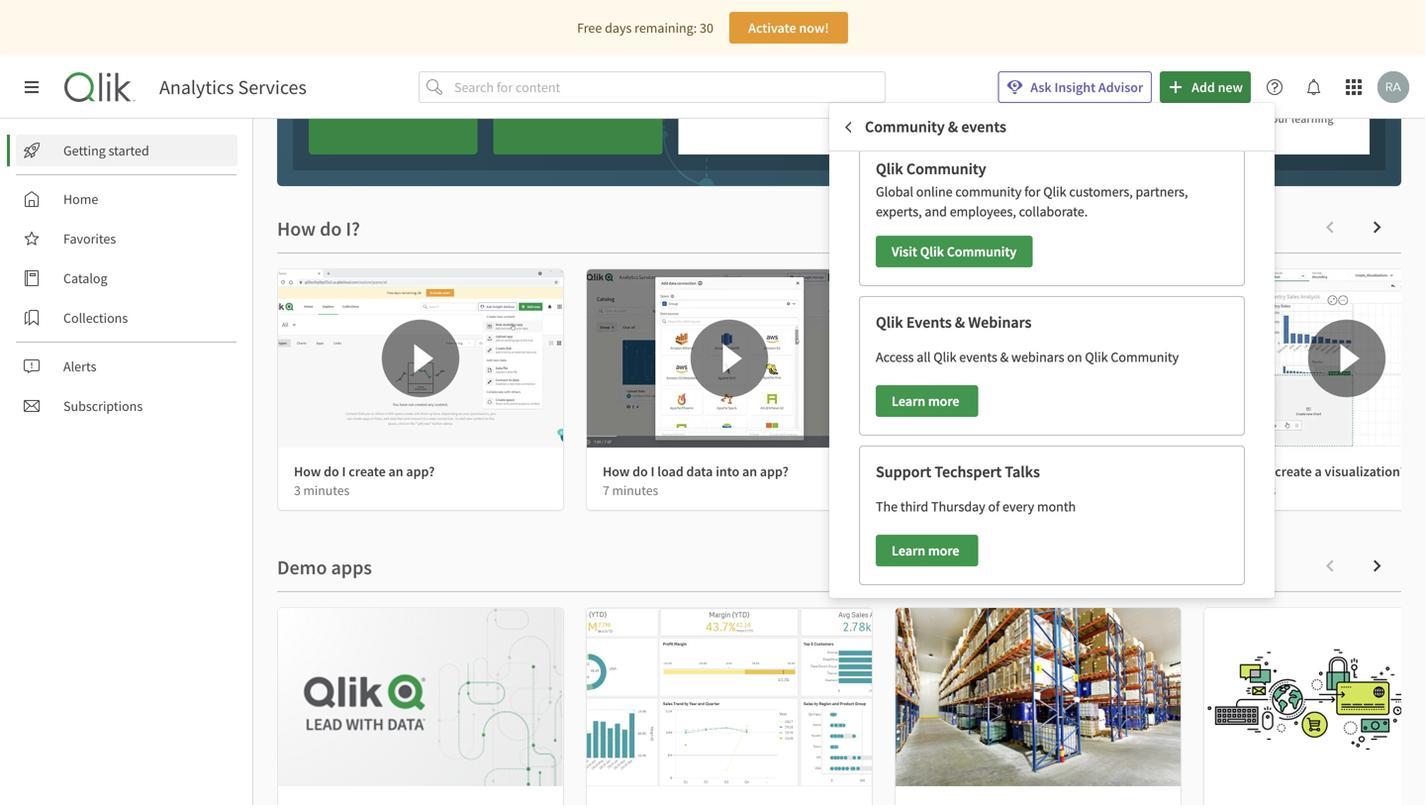 Task type: describe. For each thing, give the bounding box(es) containing it.
navigation pane element
[[0, 127, 252, 430]]

collections
[[63, 309, 128, 327]]

do for how do i create a visualization? 6 minutes
[[1251, 462, 1266, 480]]

minutes inside how do i load data into an app? 7 minutes
[[612, 482, 659, 499]]

3
[[294, 482, 301, 499]]

main content containing how do i create an app?
[[253, 0, 1426, 805]]

ask
[[1031, 78, 1052, 96]]

advisor
[[1099, 78, 1144, 96]]

ruby anderson image
[[1378, 71, 1410, 103]]

qlik up the access
[[876, 312, 904, 332]]

demo app - beginner's tutorial image
[[587, 608, 872, 786]]

free days remaining: 30
[[577, 19, 714, 37]]

Search for content text field
[[451, 71, 886, 103]]

analytics
[[159, 75, 234, 100]]

community up global
[[865, 117, 945, 137]]

minutes for how do i create a visualization?
[[1230, 482, 1277, 499]]

your
[[1266, 111, 1290, 126]]

favorites link
[[16, 223, 238, 254]]

catalog
[[63, 269, 107, 287]]

visualization?
[[1325, 462, 1407, 480]]

learn more button for techspert
[[876, 535, 979, 566]]

services
[[238, 75, 307, 100]]

learning
[[1292, 111, 1334, 126]]

how for how do i create a visualization? 6 minutes
[[1221, 462, 1248, 480]]

remaining:
[[635, 19, 697, 37]]

i for how do i load data into an app? 7 minutes
[[651, 462, 655, 480]]

30
[[700, 19, 714, 37]]

i for how do i define data associations?
[[960, 462, 964, 480]]

home link
[[16, 183, 238, 215]]

started
[[109, 142, 149, 159]]

collections link
[[16, 302, 238, 334]]

how for how do i create an app? 3 minutes
[[294, 462, 321, 480]]

visit
[[892, 243, 918, 260]]

free
[[577, 19, 602, 37]]

the
[[876, 498, 898, 516]]

qlik inside button
[[921, 243, 945, 260]]

how for how do i define data associations?
[[912, 462, 939, 480]]

app? inside how do i create an app? 3 minutes
[[406, 462, 435, 480]]

community inside button
[[947, 243, 1017, 260]]

ask insight advisor
[[1031, 78, 1144, 96]]

minutes for how do i create an app?
[[304, 482, 350, 499]]

how do i define data associations?
[[912, 462, 1116, 480]]

qlik community global online community for qlik customers, partners, experts, and employees, collaborate.
[[876, 159, 1192, 220]]

analytics services
[[159, 75, 307, 100]]

do for how do i create an app? 3 minutes
[[324, 462, 339, 480]]

do for how do i load data into an app? 7 minutes
[[633, 462, 648, 480]]

learn for qlik
[[892, 392, 926, 410]]

qlik right "on"
[[1086, 348, 1109, 366]]

favorites
[[63, 230, 116, 248]]

learn more for events
[[892, 392, 963, 410]]

analytics services element
[[159, 75, 307, 100]]

all
[[917, 348, 931, 366]]

global
[[876, 183, 914, 201]]

0 vertical spatial &
[[949, 117, 959, 137]]

getting
[[63, 142, 106, 159]]

catalog link
[[16, 262, 238, 294]]

activate now! link
[[730, 12, 849, 44]]

webinars
[[969, 312, 1032, 332]]

add
[[1192, 78, 1216, 96]]

how for how do i load data into an app? 7 minutes
[[603, 462, 630, 480]]

1 vertical spatial &
[[955, 312, 966, 332]]

how do i create a visualization? element
[[1221, 462, 1407, 480]]

collaborate.
[[1020, 203, 1088, 220]]

getting started link
[[16, 135, 238, 166]]

visit qlik community button
[[876, 236, 1033, 267]]

how do i load data into an app? 7 minutes
[[603, 462, 789, 499]]

group containing community & events
[[830, 103, 1275, 615]]

how do i create a visualization? image
[[1205, 269, 1426, 448]]

home
[[63, 190, 98, 208]]

qlik right all
[[934, 348, 957, 366]]

employees,
[[950, 203, 1017, 220]]

qlik up 'collaborate.'
[[1044, 183, 1067, 201]]

talks
[[1005, 462, 1041, 482]]

community
[[956, 183, 1022, 201]]

and
[[925, 203, 948, 220]]

i for how do i create a visualization? 6 minutes
[[1269, 462, 1273, 480]]

how do i create an app? image
[[278, 269, 563, 448]]

every
[[1003, 498, 1035, 516]]

more for events
[[929, 392, 960, 410]]

create for an
[[349, 462, 386, 480]]

0 vertical spatial events
[[962, 117, 1007, 137]]

for
[[1025, 183, 1041, 201]]

access all qlik events & webinars on qlik community
[[876, 348, 1179, 366]]

activate
[[749, 19, 797, 37]]

journey
[[1217, 129, 1257, 145]]

activate now!
[[749, 19, 829, 37]]



Task type: vqa. For each thing, say whether or not it's contained in the screenshot.
How do I define data associations? image
yes



Task type: locate. For each thing, give the bounding box(es) containing it.
support
[[876, 462, 932, 482]]

partners,
[[1136, 183, 1189, 201]]

2 data from the left
[[1007, 462, 1034, 480]]

continue
[[1217, 111, 1264, 126]]

how up 3
[[294, 462, 321, 480]]

0 horizontal spatial an
[[389, 462, 404, 480]]

add new
[[1192, 78, 1244, 96]]

group
[[830, 103, 1275, 615]]

third
[[901, 498, 929, 516]]

1 vertical spatial more
[[929, 542, 960, 560]]

1 data from the left
[[687, 462, 713, 480]]

how inside how do i load data into an app? 7 minutes
[[603, 462, 630, 480]]

more for techspert
[[929, 542, 960, 560]]

learn more down third
[[892, 542, 963, 560]]

now!
[[799, 19, 829, 37]]

customers,
[[1070, 183, 1134, 201]]

2 learn more from the top
[[892, 542, 963, 560]]

how
[[294, 462, 321, 480], [603, 462, 630, 480], [912, 462, 939, 480], [1221, 462, 1248, 480]]

1 learn more button from the top
[[876, 385, 979, 417]]

techspert
[[935, 462, 1002, 482]]

online
[[917, 183, 953, 201]]

insight
[[1055, 78, 1096, 96]]

0 horizontal spatial minutes
[[304, 482, 350, 499]]

i
[[342, 462, 346, 480], [651, 462, 655, 480], [960, 462, 964, 480], [1269, 462, 1273, 480]]

subscriptions
[[63, 397, 143, 415]]

events up community
[[962, 117, 1007, 137]]

getting started
[[63, 142, 149, 159]]

more down the 'thursday'
[[929, 542, 960, 560]]

how do i load data into an app? element
[[603, 462, 789, 480]]

experts,
[[876, 203, 922, 220]]

events down webinars
[[960, 348, 998, 366]]

1 an from the left
[[389, 462, 404, 480]]

visit qlik community
[[892, 243, 1017, 260]]

alerts
[[63, 357, 96, 375]]

2 do from the left
[[633, 462, 648, 480]]

1 learn from the top
[[892, 392, 926, 410]]

& left webinars
[[1001, 348, 1009, 366]]

2 more from the top
[[929, 542, 960, 560]]

2 create from the left
[[1276, 462, 1313, 480]]

do inside how do i load data into an app? 7 minutes
[[633, 462, 648, 480]]

3 do from the left
[[942, 462, 957, 480]]

month
[[1038, 498, 1077, 516]]

how do i define data associations? element
[[912, 462, 1116, 480]]

learn more button for events
[[876, 385, 979, 417]]

0 vertical spatial more
[[929, 392, 960, 410]]

1 horizontal spatial minutes
[[612, 482, 659, 499]]

learn more button down all
[[876, 385, 979, 417]]

qlik right visit
[[921, 243, 945, 260]]

data for into
[[687, 462, 713, 480]]

new
[[1219, 78, 1244, 96]]

minutes
[[304, 482, 350, 499], [612, 482, 659, 499], [1230, 482, 1277, 499]]

3 i from the left
[[960, 462, 964, 480]]

minutes inside how do i create a visualization? 6 minutes
[[1230, 482, 1277, 499]]

i for how do i create an app? 3 minutes
[[342, 462, 346, 480]]

an inside how do i create an app? 3 minutes
[[389, 462, 404, 480]]

how do i create an app? element
[[294, 462, 435, 480]]

learn more
[[892, 392, 963, 410], [892, 542, 963, 560]]

create for a
[[1276, 462, 1313, 480]]

create
[[349, 462, 386, 480], [1276, 462, 1313, 480]]

4 how from the left
[[1221, 462, 1248, 480]]

1 how from the left
[[294, 462, 321, 480]]

learn more button down third
[[876, 535, 979, 566]]

alerts link
[[16, 351, 238, 382]]

create inside how do i create a visualization? 6 minutes
[[1276, 462, 1313, 480]]

1 minutes from the left
[[304, 482, 350, 499]]

qlik up global
[[876, 159, 904, 179]]

close sidebar menu image
[[24, 79, 40, 95]]

2 learn from the top
[[892, 542, 926, 560]]

app? inside how do i load data into an app? 7 minutes
[[760, 462, 789, 480]]

support techspert talks
[[876, 462, 1041, 482]]

community right "on"
[[1111, 348, 1179, 366]]

1 horizontal spatial create
[[1276, 462, 1313, 480]]

1 horizontal spatial data
[[1007, 462, 1034, 480]]

minutes right 3
[[304, 482, 350, 499]]

define
[[967, 462, 1004, 480]]

do inside how do i create a visualization? 6 minutes
[[1251, 462, 1266, 480]]

0 horizontal spatial create
[[349, 462, 386, 480]]

how do i create an app? 3 minutes
[[294, 462, 435, 499]]

6
[[1221, 482, 1228, 499]]

2 horizontal spatial minutes
[[1230, 482, 1277, 499]]

& right events
[[955, 312, 966, 332]]

continue your learning journey link
[[1201, 62, 1370, 154]]

create inside how do i create an app? 3 minutes
[[349, 462, 386, 480]]

more down all
[[929, 392, 960, 410]]

into
[[716, 462, 740, 480]]

community up online on the right top of page
[[907, 159, 987, 179]]

how up 7
[[603, 462, 630, 480]]

add new button
[[1161, 71, 1252, 103]]

1 learn more from the top
[[892, 392, 963, 410]]

app?
[[406, 462, 435, 480], [760, 462, 789, 480]]

the third thursday of every month
[[876, 498, 1077, 516]]

data inside how do i load data into an app? 7 minutes
[[687, 462, 713, 480]]

community inside qlik community global online community for qlik customers, partners, experts, and employees, collaborate.
[[907, 159, 987, 179]]

events
[[962, 117, 1007, 137], [960, 348, 998, 366]]

i inside how do i load data into an app? 7 minutes
[[651, 462, 655, 480]]

1 app? from the left
[[406, 462, 435, 480]]

2 app? from the left
[[760, 462, 789, 480]]

how up third
[[912, 462, 939, 480]]

2 minutes from the left
[[612, 482, 659, 499]]

1 vertical spatial learn
[[892, 542, 926, 560]]

days
[[605, 19, 632, 37]]

2 i from the left
[[651, 462, 655, 480]]

0 vertical spatial learn
[[892, 392, 926, 410]]

do
[[324, 462, 339, 480], [633, 462, 648, 480], [942, 462, 957, 480], [1251, 462, 1266, 480]]

webinars
[[1012, 348, 1065, 366]]

of
[[989, 498, 1000, 516]]

community down employees,
[[947, 243, 1017, 260]]

1 vertical spatial learn more
[[892, 542, 963, 560]]

demo app - order-to-cash analytics image
[[1205, 608, 1426, 786]]

how do i create a visualization? 6 minutes
[[1221, 462, 1407, 499]]

learn down third
[[892, 542, 926, 560]]

1 vertical spatial learn more button
[[876, 535, 979, 566]]

1 horizontal spatial app?
[[760, 462, 789, 480]]

an inside how do i load data into an app? 7 minutes
[[743, 462, 758, 480]]

load
[[658, 462, 684, 480]]

2 learn more button from the top
[[876, 535, 979, 566]]

1 do from the left
[[324, 462, 339, 480]]

3 how from the left
[[912, 462, 939, 480]]

on
[[1068, 348, 1083, 366]]

a
[[1315, 462, 1323, 480]]

learn down the access
[[892, 392, 926, 410]]

1 i from the left
[[342, 462, 346, 480]]

0 vertical spatial learn more button
[[876, 385, 979, 417]]

1 create from the left
[[349, 462, 386, 480]]

data
[[687, 462, 713, 480], [1007, 462, 1034, 480]]

i inside how do i create a visualization? 6 minutes
[[1269, 462, 1273, 480]]

events
[[907, 312, 952, 332]]

& up online on the right top of page
[[949, 117, 959, 137]]

demo app - visualization showcase image
[[278, 608, 563, 786]]

learn more for techspert
[[892, 542, 963, 560]]

how up 6
[[1221, 462, 1248, 480]]

demo app - sap procurement image
[[896, 608, 1181, 786]]

7
[[603, 482, 610, 499]]

thursday
[[932, 498, 986, 516]]

how inside how do i create an app? 3 minutes
[[294, 462, 321, 480]]

main content
[[253, 0, 1426, 805]]

4 i from the left
[[1269, 462, 1273, 480]]

subscriptions link
[[16, 390, 238, 422]]

4 do from the left
[[1251, 462, 1266, 480]]

community
[[865, 117, 945, 137], [907, 159, 987, 179], [947, 243, 1017, 260], [1111, 348, 1179, 366]]

do for how do i define data associations?
[[942, 462, 957, 480]]

data right define
[[1007, 462, 1034, 480]]

2 how from the left
[[603, 462, 630, 480]]

i inside how do i create an app? 3 minutes
[[342, 462, 346, 480]]

associations?
[[1036, 462, 1116, 480]]

an
[[389, 462, 404, 480], [743, 462, 758, 480]]

1 more from the top
[[929, 392, 960, 410]]

2 an from the left
[[743, 462, 758, 480]]

learn for support
[[892, 542, 926, 560]]

0 horizontal spatial data
[[687, 462, 713, 480]]

more
[[929, 392, 960, 410], [929, 542, 960, 560]]

access
[[876, 348, 914, 366]]

how inside how do i create a visualization? 6 minutes
[[1221, 462, 1248, 480]]

minutes inside how do i create an app? 3 minutes
[[304, 482, 350, 499]]

ask insight advisor button
[[998, 71, 1153, 103]]

3 minutes from the left
[[1230, 482, 1277, 499]]

minutes right 6
[[1230, 482, 1277, 499]]

2 vertical spatial &
[[1001, 348, 1009, 366]]

qlik events & webinars
[[876, 312, 1032, 332]]

do inside how do i create an app? 3 minutes
[[324, 462, 339, 480]]

minutes right 7
[[612, 482, 659, 499]]

1 vertical spatial events
[[960, 348, 998, 366]]

community & events
[[865, 117, 1007, 137]]

how do i define data associations? image
[[896, 269, 1181, 448]]

1 horizontal spatial an
[[743, 462, 758, 480]]

learn
[[892, 392, 926, 410], [892, 542, 926, 560]]

qlik
[[876, 159, 904, 179], [1044, 183, 1067, 201], [921, 243, 945, 260], [876, 312, 904, 332], [934, 348, 957, 366], [1086, 348, 1109, 366]]

data left 'into'
[[687, 462, 713, 480]]

how do i load data into an app? image
[[587, 269, 872, 448]]

0 horizontal spatial app?
[[406, 462, 435, 480]]

continue your learning journey
[[1217, 111, 1334, 145]]

data for associations?
[[1007, 462, 1034, 480]]

0 vertical spatial learn more
[[892, 392, 963, 410]]

learn more down all
[[892, 392, 963, 410]]



